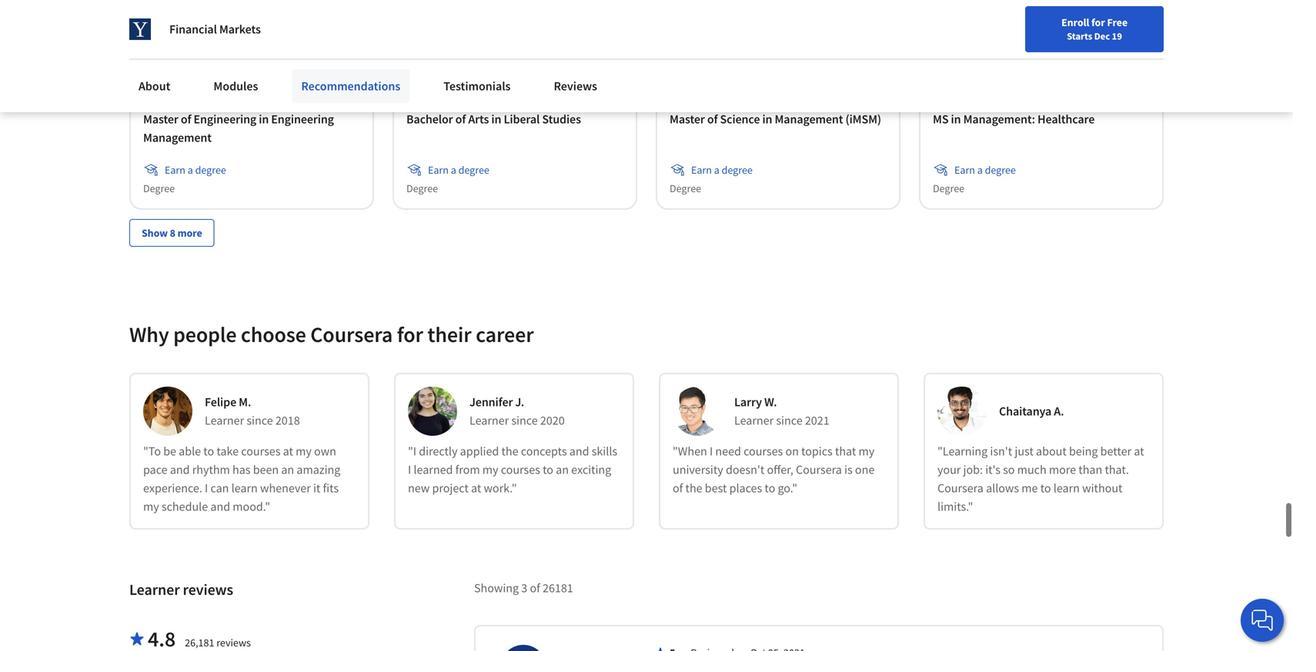 Task type: locate. For each thing, give the bounding box(es) containing it.
earn a degree for arts
[[428, 163, 489, 177]]

chaitanya
[[999, 404, 1052, 419]]

earn for arts
[[428, 163, 449, 177]]

management down about link
[[143, 130, 212, 145]]

an
[[281, 462, 294, 478], [556, 462, 569, 478]]

management:
[[963, 111, 1035, 127]]

directly
[[419, 444, 458, 459]]

master inside master of engineering in engineering management
[[143, 111, 178, 127]]

1 earn from the left
[[165, 163, 185, 177]]

for up dec
[[1091, 15, 1105, 29]]

in inside master of engineering in engineering management
[[259, 111, 269, 127]]

in right science
[[762, 111, 772, 127]]

0 horizontal spatial learn
[[231, 481, 258, 496]]

1 horizontal spatial i
[[408, 462, 411, 478]]

at down from on the left of the page
[[471, 481, 481, 496]]

best
[[705, 481, 727, 496]]

the down the university at right
[[685, 481, 702, 496]]

0 horizontal spatial coursera
[[310, 321, 393, 348]]

1 horizontal spatial for
[[1091, 15, 1105, 29]]

earn a degree down arts
[[428, 163, 489, 177]]

to inside "to be able to take courses at my own pace and rhythm has been an amazing experience. i can learn whenever it fits my schedule and mood."
[[203, 444, 214, 459]]

1 vertical spatial i
[[408, 462, 411, 478]]

and down can
[[210, 499, 230, 515]]

of down the university at right
[[673, 481, 683, 496]]

mood."
[[233, 499, 270, 515]]

at down 2018
[[283, 444, 293, 459]]

management left (imsm)
[[775, 111, 843, 127]]

places
[[729, 481, 762, 496]]

0 horizontal spatial management
[[143, 130, 212, 145]]

degree
[[195, 163, 226, 177], [458, 163, 489, 177], [722, 163, 753, 177], [985, 163, 1016, 177]]

3 degree from the left
[[670, 182, 701, 195]]

master of science in management (imsm)
[[670, 111, 881, 127]]

2 vertical spatial and
[[210, 499, 230, 515]]

1 horizontal spatial and
[[210, 499, 230, 515]]

1 horizontal spatial at
[[471, 481, 481, 496]]

0 horizontal spatial university
[[169, 85, 215, 99]]

1 master from the left
[[143, 111, 178, 127]]

degree down arts
[[458, 163, 489, 177]]

2 learn from the left
[[1054, 481, 1080, 496]]

about
[[1036, 444, 1067, 459]]

since inside jennifer j. learner since 2020
[[511, 413, 538, 429]]

of inside the "when i need courses on topics that my university doesn't offer, coursera is one of the best places to go."
[[673, 481, 683, 496]]

1 vertical spatial more
[[1049, 462, 1076, 478]]

university
[[673, 462, 723, 478]]

the right applied
[[501, 444, 518, 459]]

can
[[210, 481, 229, 496]]

of for arts
[[455, 111, 466, 127]]

at inside "to be able to take courses at my own pace and rhythm has been an amazing experience. i can learn whenever it fits my schedule and mood."
[[283, 444, 293, 459]]

0 horizontal spatial the
[[501, 444, 518, 459]]

show
[[142, 226, 168, 240]]

4 degree from the left
[[933, 182, 965, 195]]

at right the better
[[1134, 444, 1144, 459]]

engineering down university of colorado boulder
[[194, 111, 256, 127]]

for left "their"
[[397, 321, 423, 348]]

earn for engineering
[[165, 163, 185, 177]]

university
[[169, 85, 215, 99], [490, 85, 535, 99]]

since for m.
[[247, 413, 273, 429]]

1 vertical spatial coursera
[[796, 462, 842, 478]]

larry
[[734, 395, 762, 410]]

0 horizontal spatial courses
[[241, 444, 281, 459]]

felipe m. learner since 2018
[[205, 395, 300, 429]]

1 horizontal spatial since
[[511, 413, 538, 429]]

georgetown
[[433, 85, 487, 99]]

to down concepts
[[543, 462, 553, 478]]

1 horizontal spatial coursera
[[796, 462, 842, 478]]

in
[[259, 111, 269, 127], [491, 111, 501, 127], [762, 111, 772, 127], [951, 111, 961, 127]]

for
[[1091, 15, 1105, 29], [397, 321, 423, 348]]

chaitanya a.
[[999, 404, 1064, 419]]

2 horizontal spatial i
[[710, 444, 713, 459]]

one
[[855, 462, 875, 478]]

1 vertical spatial for
[[397, 321, 423, 348]]

my up one
[[859, 444, 875, 459]]

courses up been
[[241, 444, 281, 459]]

3 in from the left
[[762, 111, 772, 127]]

so
[[1003, 462, 1015, 478]]

degree for management:
[[985, 163, 1016, 177]]

0 vertical spatial for
[[1091, 15, 1105, 29]]

i down "i
[[408, 462, 411, 478]]

of left colorado
[[217, 85, 226, 99]]

1 vertical spatial management
[[143, 130, 212, 145]]

reviews up 26,181
[[183, 581, 233, 600]]

an down concepts
[[556, 462, 569, 478]]

3 earn from the left
[[691, 163, 712, 177]]

1 learn from the left
[[231, 481, 258, 496]]

1 a from the left
[[188, 163, 193, 177]]

in right ms
[[951, 111, 961, 127]]

engineering
[[194, 111, 256, 127], [271, 111, 334, 127]]

since inside felipe m. learner since 2018
[[247, 413, 273, 429]]

to
[[203, 444, 214, 459], [543, 462, 553, 478], [765, 481, 775, 496], [1040, 481, 1051, 496]]

degree down science
[[722, 163, 753, 177]]

1 vertical spatial the
[[685, 481, 702, 496]]

2 master from the left
[[670, 111, 705, 127]]

courses inside the "when i need courses on topics that my university doesn't offer, coursera is one of the best places to go."
[[744, 444, 783, 459]]

me
[[1022, 481, 1038, 496]]

i left can
[[205, 481, 208, 496]]

2 since from the left
[[511, 413, 538, 429]]

be
[[163, 444, 176, 459]]

more down "about"
[[1049, 462, 1076, 478]]

science
[[720, 111, 760, 127]]

earn a degree down science
[[691, 163, 753, 177]]

i
[[710, 444, 713, 459], [408, 462, 411, 478], [205, 481, 208, 496]]

earn
[[165, 163, 185, 177], [428, 163, 449, 177], [691, 163, 712, 177], [954, 163, 975, 177]]

markets
[[219, 22, 261, 37]]

degree down management:
[[985, 163, 1016, 177]]

management
[[775, 111, 843, 127], [143, 130, 212, 145]]

earn a degree down management:
[[954, 163, 1016, 177]]

of left science
[[707, 111, 718, 127]]

new
[[408, 481, 430, 496]]

2 vertical spatial coursera
[[938, 481, 984, 496]]

amazing
[[297, 462, 340, 478]]

recommendations link
[[292, 69, 410, 103]]

collection element
[[120, 0, 1173, 272]]

0 vertical spatial the
[[501, 444, 518, 459]]

0 vertical spatial management
[[775, 111, 843, 127]]

1 horizontal spatial an
[[556, 462, 569, 478]]

the
[[501, 444, 518, 459], [685, 481, 702, 496]]

"when i need courses on topics that my university doesn't offer, coursera is one of the best places to go."
[[673, 444, 875, 496]]

since down w.
[[776, 413, 803, 429]]

the inside the "when i need courses on topics that my university doesn't offer, coursera is one of the best places to go."
[[685, 481, 702, 496]]

0 horizontal spatial master
[[143, 111, 178, 127]]

2 in from the left
[[491, 111, 501, 127]]

0 vertical spatial i
[[710, 444, 713, 459]]

2 earn from the left
[[428, 163, 449, 177]]

of for colorado
[[217, 85, 226, 99]]

4 earn from the left
[[954, 163, 975, 177]]

4 a from the left
[[977, 163, 983, 177]]

of inside master of engineering in engineering management
[[181, 111, 191, 127]]

2 degree from the left
[[458, 163, 489, 177]]

learn for more
[[1054, 481, 1080, 496]]

None search field
[[219, 10, 589, 40]]

courses up work."
[[501, 462, 540, 478]]

that
[[835, 444, 856, 459]]

degree for arts
[[458, 163, 489, 177]]

1 vertical spatial reviews
[[216, 636, 251, 650]]

take
[[217, 444, 239, 459]]

more right "8"
[[177, 226, 202, 240]]

0 vertical spatial and
[[569, 444, 589, 459]]

at inside "i directly applied the concepts and skills i learned from my courses to an exciting new project at work."
[[471, 481, 481, 496]]

a for engineering
[[188, 163, 193, 177]]

and
[[569, 444, 589, 459], [170, 462, 190, 478], [210, 499, 230, 515]]

earn a degree
[[165, 163, 226, 177], [428, 163, 489, 177], [691, 163, 753, 177], [954, 163, 1016, 177]]

of down university of colorado boulder
[[181, 111, 191, 127]]

0 vertical spatial reviews
[[183, 581, 233, 600]]

my up work."
[[482, 462, 498, 478]]

2 horizontal spatial courses
[[744, 444, 783, 459]]

1 horizontal spatial master
[[670, 111, 705, 127]]

learner inside larry w. learner since 2021
[[734, 413, 774, 429]]

to up rhythm
[[203, 444, 214, 459]]

2 vertical spatial i
[[205, 481, 208, 496]]

to left the go."
[[765, 481, 775, 496]]

felipe
[[205, 395, 236, 410]]

a
[[188, 163, 193, 177], [451, 163, 456, 177], [714, 163, 720, 177], [977, 163, 983, 177]]

showing 3 of 26181
[[474, 581, 573, 596]]

2 earn a degree from the left
[[428, 163, 489, 177]]

since down "j." on the left bottom of page
[[511, 413, 538, 429]]

1 degree from the left
[[195, 163, 226, 177]]

management inside master of engineering in engineering management
[[143, 130, 212, 145]]

1 degree from the left
[[143, 182, 175, 195]]

2 horizontal spatial since
[[776, 413, 803, 429]]

to right the me
[[1040, 481, 1051, 496]]

learner inside felipe m. learner since 2018
[[205, 413, 244, 429]]

learn down than
[[1054, 481, 1080, 496]]

coursera inside "learning isn't just about being better at your job: it's so much more than that. coursera allows me to learn without limits."
[[938, 481, 984, 496]]

courses
[[241, 444, 281, 459], [744, 444, 783, 459], [501, 462, 540, 478]]

1 horizontal spatial courses
[[501, 462, 540, 478]]

in down colorado
[[259, 111, 269, 127]]

(imsm)
[[846, 111, 881, 127]]

3 earn a degree from the left
[[691, 163, 753, 177]]

my inside the "when i need courses on topics that my university doesn't offer, coursera is one of the best places to go."
[[859, 444, 875, 459]]

0 horizontal spatial an
[[281, 462, 294, 478]]

0 horizontal spatial engineering
[[194, 111, 256, 127]]

about link
[[129, 69, 180, 103]]

i left the need
[[710, 444, 713, 459]]

2 a from the left
[[451, 163, 456, 177]]

it's
[[985, 462, 1001, 478]]

1 horizontal spatial more
[[1049, 462, 1076, 478]]

1 since from the left
[[247, 413, 273, 429]]

2 degree from the left
[[406, 182, 438, 195]]

earn a degree down master of engineering in engineering management
[[165, 163, 226, 177]]

degree down master of engineering in engineering management
[[195, 163, 226, 177]]

courses inside "i directly applied the concepts and skills i learned from my courses to an exciting new project at work."
[[501, 462, 540, 478]]

3 degree from the left
[[722, 163, 753, 177]]

just
[[1015, 444, 1034, 459]]

2 horizontal spatial at
[[1134, 444, 1144, 459]]

modules link
[[204, 69, 267, 103]]

starts
[[1067, 30, 1092, 42]]

and up experience.
[[170, 462, 190, 478]]

applied
[[460, 444, 499, 459]]

1 horizontal spatial engineering
[[271, 111, 334, 127]]

at inside "learning isn't just about being better at your job: it's so much more than that. coursera allows me to learn without limits."
[[1134, 444, 1144, 459]]

to inside "learning isn't just about being better at your job: it's so much more than that. coursera allows me to learn without limits."
[[1040, 481, 1051, 496]]

courses up offer, at the bottom right of the page
[[744, 444, 783, 459]]

learn inside "to be able to take courses at my own pace and rhythm has been an amazing experience. i can learn whenever it fits my schedule and mood."
[[231, 481, 258, 496]]

coursera inside the "when i need courses on topics that my university doesn't offer, coursera is one of the best places to go."
[[796, 462, 842, 478]]

the inside "i directly applied the concepts and skills i learned from my courses to an exciting new project at work."
[[501, 444, 518, 459]]

of right 3
[[530, 581, 540, 596]]

ms in management: healthcare link
[[933, 110, 1150, 128]]

of left arts
[[455, 111, 466, 127]]

learn inside "learning isn't just about being better at your job: it's so much more than that. coursera allows me to learn without limits."
[[1054, 481, 1080, 496]]

in right arts
[[491, 111, 501, 127]]

0 horizontal spatial more
[[177, 226, 202, 240]]

2 horizontal spatial coursera
[[938, 481, 984, 496]]

since down m.
[[247, 413, 273, 429]]

learn down the has at the left
[[231, 481, 258, 496]]

1 horizontal spatial university
[[490, 85, 535, 99]]

2 horizontal spatial and
[[569, 444, 589, 459]]

master down about link
[[143, 111, 178, 127]]

need
[[715, 444, 741, 459]]

free
[[1107, 15, 1128, 29]]

reviews right 26,181
[[216, 636, 251, 650]]

3 since from the left
[[776, 413, 803, 429]]

ms in management: healthcare
[[933, 111, 1095, 127]]

master left science
[[670, 111, 705, 127]]

yale university image
[[129, 18, 151, 40]]

2 an from the left
[[556, 462, 569, 478]]

1 horizontal spatial learn
[[1054, 481, 1080, 496]]

their
[[427, 321, 472, 348]]

an up whenever
[[281, 462, 294, 478]]

offer,
[[767, 462, 793, 478]]

larry w. learner since 2021
[[734, 395, 829, 429]]

whenever
[[260, 481, 311, 496]]

at
[[283, 444, 293, 459], [1134, 444, 1144, 459], [471, 481, 481, 496]]

1 earn a degree from the left
[[165, 163, 226, 177]]

and up exciting
[[569, 444, 589, 459]]

1 an from the left
[[281, 462, 294, 478]]

jennifer
[[470, 395, 513, 410]]

engineering down boulder
[[271, 111, 334, 127]]

0 horizontal spatial i
[[205, 481, 208, 496]]

since inside larry w. learner since 2021
[[776, 413, 803, 429]]

3 a from the left
[[714, 163, 720, 177]]

2020
[[540, 413, 565, 429]]

1 vertical spatial and
[[170, 462, 190, 478]]

0 horizontal spatial since
[[247, 413, 273, 429]]

limits."
[[938, 499, 973, 515]]

degree for master of engineering in engineering management
[[143, 182, 175, 195]]

"learning isn't just about being better at your job: it's so much more than that. coursera allows me to learn without limits."
[[938, 444, 1144, 515]]

pace
[[143, 462, 168, 478]]

1 in from the left
[[259, 111, 269, 127]]

testimonials link
[[434, 69, 520, 103]]

0 horizontal spatial and
[[170, 462, 190, 478]]

4 degree from the left
[[985, 163, 1016, 177]]

0 horizontal spatial at
[[283, 444, 293, 459]]

english button
[[970, 0, 1063, 50]]

learner for larry
[[734, 413, 774, 429]]

in for engineering
[[259, 111, 269, 127]]

at for courses
[[283, 444, 293, 459]]

courses inside "to be able to take courses at my own pace and rhythm has been an amazing experience. i can learn whenever it fits my schedule and mood."
[[241, 444, 281, 459]]

reviews for 26,181 reviews
[[216, 636, 251, 650]]

learner for jennifer
[[470, 413, 509, 429]]

learner inside jennifer j. learner since 2020
[[470, 413, 509, 429]]

4 earn a degree from the left
[[954, 163, 1016, 177]]

1 horizontal spatial the
[[685, 481, 702, 496]]

0 vertical spatial more
[[177, 226, 202, 240]]

isn't
[[990, 444, 1012, 459]]



Task type: describe. For each thing, give the bounding box(es) containing it.
enroll for free starts dec 19
[[1061, 15, 1128, 42]]

26,181 reviews
[[185, 636, 251, 650]]

own
[[314, 444, 336, 459]]

4 in from the left
[[951, 111, 961, 127]]

learner for felipe
[[205, 413, 244, 429]]

studies
[[542, 111, 581, 127]]

1 engineering from the left
[[194, 111, 256, 127]]

it
[[313, 481, 320, 496]]

of for science
[[707, 111, 718, 127]]

modules
[[214, 79, 258, 94]]

schedule
[[162, 499, 208, 515]]

being
[[1069, 444, 1098, 459]]

skills
[[592, 444, 617, 459]]

in for liberal
[[491, 111, 501, 127]]

0 vertical spatial coursera
[[310, 321, 393, 348]]

reviews for learner reviews
[[183, 581, 233, 600]]

a for science
[[714, 163, 720, 177]]

topics
[[801, 444, 833, 459]]

in for management
[[762, 111, 772, 127]]

people
[[173, 321, 237, 348]]

degree for science
[[722, 163, 753, 177]]

earn a degree for science
[[691, 163, 753, 177]]

i inside "i directly applied the concepts and skills i learned from my courses to an exciting new project at work."
[[408, 462, 411, 478]]

"i
[[408, 444, 416, 459]]

19
[[1112, 30, 1122, 42]]

doesn't
[[726, 462, 765, 478]]

master of engineering in engineering management
[[143, 111, 334, 145]]

is
[[844, 462, 853, 478]]

my left own
[[296, 444, 312, 459]]

at for better
[[1134, 444, 1144, 459]]

master of science in management (imsm) link
[[670, 110, 887, 128]]

since for j.
[[511, 413, 538, 429]]

concepts
[[521, 444, 567, 459]]

2 university from the left
[[490, 85, 535, 99]]

learner reviews
[[129, 581, 233, 600]]

better
[[1100, 444, 1132, 459]]

since for w.
[[776, 413, 803, 429]]

an inside "i directly applied the concepts and skills i learned from my courses to an exciting new project at work."
[[556, 462, 569, 478]]

for inside enroll for free starts dec 19
[[1091, 15, 1105, 29]]

a for management:
[[977, 163, 983, 177]]

career
[[476, 321, 534, 348]]

from
[[455, 462, 480, 478]]

my inside "i directly applied the concepts and skills i learned from my courses to an exciting new project at work."
[[482, 462, 498, 478]]

my down experience.
[[143, 499, 159, 515]]

master for master of engineering in engineering management
[[143, 111, 178, 127]]

an inside "to be able to take courses at my own pace and rhythm has been an amazing experience. i can learn whenever it fits my schedule and mood."
[[281, 462, 294, 478]]

a.
[[1054, 404, 1064, 419]]

university of colorado boulder
[[169, 85, 307, 99]]

showing
[[474, 581, 519, 596]]

financial
[[169, 22, 217, 37]]

0 horizontal spatial for
[[397, 321, 423, 348]]

more inside 'button'
[[177, 226, 202, 240]]

arts
[[468, 111, 489, 127]]

earn a degree for engineering
[[165, 163, 226, 177]]

financial markets
[[169, 22, 261, 37]]

degree for bachelor of arts in liberal studies
[[406, 182, 438, 195]]

bachelor
[[406, 111, 453, 127]]

i inside "to be able to take courses at my own pace and rhythm has been an amazing experience. i can learn whenever it fits my schedule and mood."
[[205, 481, 208, 496]]

master of engineering in engineering management link
[[143, 110, 360, 147]]

show 8 more
[[142, 226, 202, 240]]

jennifer j. learner since 2020
[[470, 395, 565, 429]]

allows
[[986, 481, 1019, 496]]

show notifications image
[[1085, 19, 1104, 38]]

m.
[[239, 395, 251, 410]]

than
[[1079, 462, 1102, 478]]

ms
[[933, 111, 949, 127]]

earn for management:
[[954, 163, 975, 177]]

bachelor of arts in liberal studies
[[406, 111, 581, 127]]

that.
[[1105, 462, 1129, 478]]

learn for has
[[231, 481, 258, 496]]

degree for ms in management: healthcare
[[933, 182, 965, 195]]

earn a degree for management:
[[954, 163, 1016, 177]]

i inside the "when i need courses on topics that my university doesn't offer, coursera is one of the best places to go."
[[710, 444, 713, 459]]

26181
[[543, 581, 573, 596]]

of for engineering
[[181, 111, 191, 127]]

"learning
[[938, 444, 988, 459]]

reviews link
[[545, 69, 607, 103]]

without
[[1082, 481, 1123, 496]]

testimonials
[[444, 79, 511, 94]]

"to
[[143, 444, 161, 459]]

enroll
[[1061, 15, 1089, 29]]

go."
[[778, 481, 797, 496]]

georgetown university
[[433, 85, 535, 99]]

liberal
[[504, 111, 540, 127]]

26,181
[[185, 636, 214, 650]]

degree for master of science in management (imsm)
[[670, 182, 701, 195]]

choose
[[241, 321, 306, 348]]

2 engineering from the left
[[271, 111, 334, 127]]

8
[[170, 226, 175, 240]]

show 8 more button
[[129, 219, 214, 247]]

and inside "i directly applied the concepts and skills i learned from my courses to an exciting new project at work."
[[569, 444, 589, 459]]

been
[[253, 462, 279, 478]]

3
[[521, 581, 527, 596]]

a for arts
[[451, 163, 456, 177]]

exciting
[[571, 462, 611, 478]]

2021
[[805, 413, 829, 429]]

to inside "i directly applied the concepts and skills i learned from my courses to an exciting new project at work."
[[543, 462, 553, 478]]

master for master of science in management (imsm)
[[670, 111, 705, 127]]

dec
[[1094, 30, 1110, 42]]

has
[[232, 462, 251, 478]]

job:
[[963, 462, 983, 478]]

earn for science
[[691, 163, 712, 177]]

reviews
[[554, 79, 597, 94]]

1 university from the left
[[169, 85, 215, 99]]

fits
[[323, 481, 339, 496]]

bachelor of arts in liberal studies link
[[406, 110, 623, 128]]

chat with us image
[[1250, 609, 1275, 633]]

work."
[[484, 481, 517, 496]]

about
[[139, 79, 170, 94]]

recommendations
[[301, 79, 400, 94]]

healthcare
[[1038, 111, 1095, 127]]

"to be able to take courses at my own pace and rhythm has been an amazing experience. i can learn whenever it fits my schedule and mood."
[[143, 444, 340, 515]]

to inside the "when i need courses on topics that my university doesn't offer, coursera is one of the best places to go."
[[765, 481, 775, 496]]

"when
[[673, 444, 707, 459]]

project
[[432, 481, 469, 496]]

2018
[[275, 413, 300, 429]]

why
[[129, 321, 169, 348]]

degree for engineering
[[195, 163, 226, 177]]

your
[[938, 462, 961, 478]]

more inside "learning isn't just about being better at your job: it's so much more than that. coursera allows me to learn without limits."
[[1049, 462, 1076, 478]]

1 horizontal spatial management
[[775, 111, 843, 127]]

boulder
[[271, 85, 307, 99]]



Task type: vqa. For each thing, say whether or not it's contained in the screenshot.


